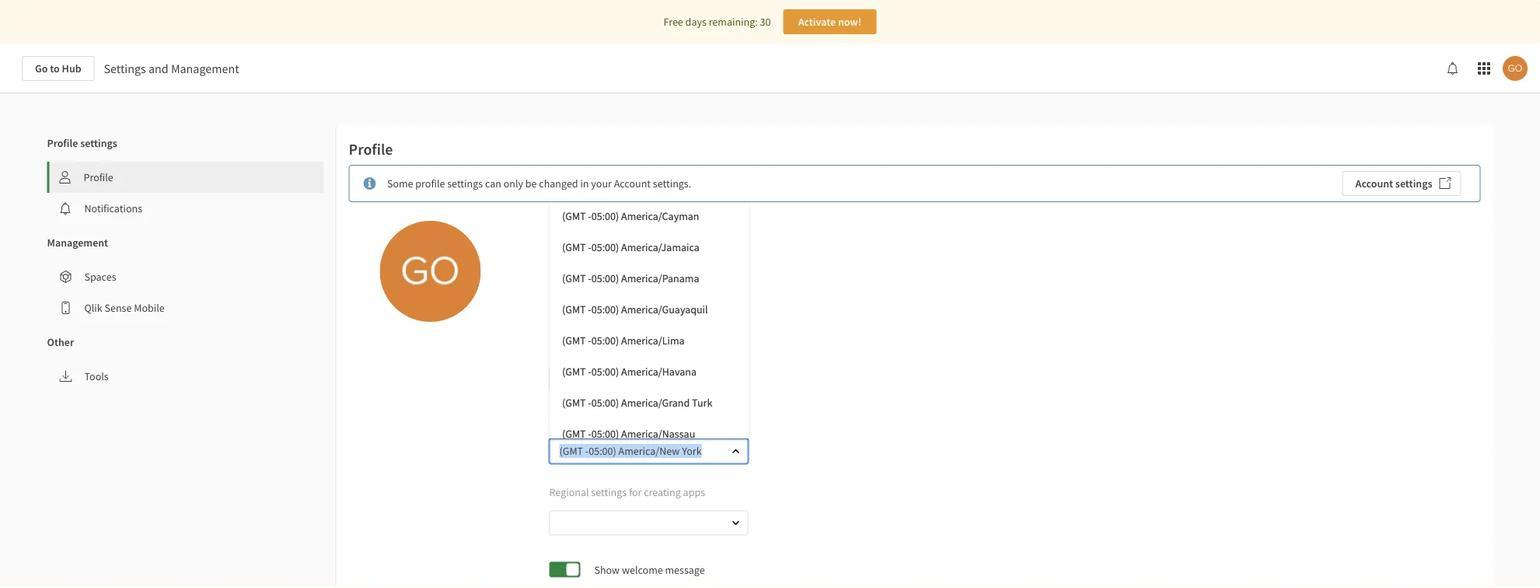 Task type: describe. For each thing, give the bounding box(es) containing it.
05:00) for america/havana
[[592, 365, 619, 379]]

settings for profile settings
[[80, 136, 117, 150]]

2 account from the left
[[1356, 177, 1394, 191]]

settings
[[104, 61, 146, 76]]

(gmt -05:00) america/nassau
[[562, 427, 696, 441]]

profile
[[416, 177, 445, 191]]

account settings
[[1356, 177, 1433, 191]]

preferred
[[550, 341, 592, 355]]

free days remaining: 30
[[664, 15, 771, 29]]

in
[[581, 177, 589, 191]]

apps
[[683, 485, 706, 499]]

(gmt -05:00) america/havana
[[562, 365, 697, 379]]

- for (gmt -05:00) america/nassau
[[588, 427, 592, 441]]

now!
[[838, 15, 862, 29]]

- for (gmt -05:00) america/lima
[[588, 334, 592, 348]]

activate
[[799, 15, 836, 29]]

time
[[550, 413, 573, 427]]

welcome
[[622, 563, 663, 577]]

- for (gmt -05:00) america/grand turk
[[588, 396, 592, 410]]

show
[[595, 563, 620, 577]]

notifications
[[84, 201, 142, 215]]

your
[[591, 177, 612, 191]]

time zone
[[550, 413, 596, 427]]

name gary orlando
[[550, 223, 616, 260]]

go to hub link
[[22, 56, 95, 81]]

(gmt for (gmt -05:00) america/havana
[[562, 365, 586, 379]]

america/nassau
[[622, 427, 696, 441]]

(gmt -05:00) america/panama
[[562, 271, 700, 285]]

creating
[[644, 485, 681, 499]]

america/grand
[[622, 396, 690, 410]]

spaces
[[84, 270, 116, 284]]

qlik sense mobile
[[84, 301, 165, 315]]

0 horizontal spatial profile
[[47, 136, 78, 150]]

and
[[149, 61, 169, 76]]

america/jamaica
[[622, 240, 700, 254]]

notifications link
[[47, 193, 324, 224]]

1 horizontal spatial gary orlando image
[[1504, 56, 1529, 81]]

- for (gmt -05:00) america/panama
[[588, 271, 592, 285]]

(gmt for (gmt -05:00) america/panama
[[562, 271, 586, 285]]

settings for account settings
[[1396, 177, 1433, 191]]

regional settings for creating apps
[[550, 485, 706, 499]]

1 horizontal spatial profile
[[84, 170, 113, 184]]

hub
[[62, 61, 81, 75]]

qlik sense mobile link
[[47, 292, 324, 324]]

1 horizontal spatial management
[[171, 61, 239, 76]]

america/cayman
[[622, 209, 700, 223]]

activate now! link
[[784, 9, 877, 34]]

- for (gmt -05:00) america/guayaquil
[[588, 303, 592, 317]]

orlando
[[575, 244, 616, 260]]

- for (gmt -05:00) america/havana
[[588, 365, 592, 379]]

(gmt -05:00) america/jamaica
[[562, 240, 700, 254]]

1 account from the left
[[614, 177, 651, 191]]

05:00) for america/grand
[[592, 396, 619, 410]]

(gmt -05:00) america/guayaquil
[[562, 303, 708, 317]]

message
[[665, 563, 705, 577]]

zone
[[575, 413, 596, 427]]

qlik
[[84, 301, 102, 315]]



Task type: vqa. For each thing, say whether or not it's contained in the screenshot.
the Account settings link
yes



Task type: locate. For each thing, give the bounding box(es) containing it.
regional
[[550, 485, 589, 499]]

- up preferred language
[[588, 303, 592, 317]]

2 (gmt from the top
[[562, 240, 586, 254]]

other
[[47, 335, 74, 349]]

None text field
[[551, 510, 718, 535]]

8 (gmt from the top
[[562, 427, 586, 441]]

america/lima
[[622, 334, 685, 348]]

(gmt for (gmt -05:00) america/grand turk
[[562, 396, 586, 410]]

- down orlando at the left of the page
[[588, 271, 592, 285]]

(gmt down in
[[562, 209, 586, 223]]

preferred language
[[550, 341, 636, 355]]

settings and management
[[104, 61, 239, 76]]

05:00) up (gmt -05:00) america/lima
[[592, 303, 619, 317]]

6 - from the top
[[588, 365, 592, 379]]

america/guayaquil
[[622, 303, 708, 317]]

(gmt for (gmt -05:00) america/lima
[[562, 334, 586, 348]]

management
[[171, 61, 239, 76], [47, 236, 108, 250]]

1 05:00) from the top
[[592, 209, 619, 223]]

profile settings
[[47, 136, 117, 150]]

2 horizontal spatial profile
[[349, 140, 393, 159]]

05:00) for america/cayman
[[592, 209, 619, 223]]

go to hub
[[35, 61, 81, 75]]

05:00) for america/guayaquil
[[592, 303, 619, 317]]

management right and
[[171, 61, 239, 76]]

05:00) up zone
[[592, 396, 619, 410]]

0 horizontal spatial management
[[47, 236, 108, 250]]

(gmt -05:00) america/cayman
[[562, 209, 700, 223]]

1 horizontal spatial account
[[1356, 177, 1394, 191]]

5 05:00) from the top
[[592, 334, 619, 348]]

3 05:00) from the top
[[592, 271, 619, 285]]

settings
[[80, 136, 117, 150], [447, 177, 483, 191], [1396, 177, 1433, 191], [591, 485, 627, 499]]

list box
[[550, 201, 749, 450]]

1 vertical spatial management
[[47, 236, 108, 250]]

4 05:00) from the top
[[592, 303, 619, 317]]

only
[[504, 177, 524, 191]]

profile
[[47, 136, 78, 150], [349, 140, 393, 159], [84, 170, 113, 184]]

None text field
[[551, 439, 718, 464]]

0 vertical spatial gary orlando image
[[1504, 56, 1529, 81]]

america/panama
[[622, 271, 700, 285]]

mobile
[[134, 301, 165, 315]]

0 horizontal spatial account
[[614, 177, 651, 191]]

gary orlando image
[[1504, 56, 1529, 81], [380, 221, 481, 322]]

days
[[686, 15, 707, 29]]

8 - from the top
[[588, 427, 592, 441]]

05:00) down (gmt -05:00) america/grand turk
[[592, 427, 619, 441]]

0 vertical spatial management
[[171, 61, 239, 76]]

settings for regional settings for creating apps
[[591, 485, 627, 499]]

profile up notifications
[[84, 170, 113, 184]]

free
[[664, 15, 684, 29]]

alert containing some profile settings can only be changed in your account settings.
[[349, 165, 1481, 202]]

profile up the some at top
[[349, 140, 393, 159]]

(gmt down preferred
[[562, 365, 586, 379]]

05:00) up (gmt -05:00) america/panama at the left top of the page
[[592, 240, 619, 254]]

orlandogary85@gmail.com
[[550, 303, 691, 319]]

(gmt up regional
[[562, 427, 586, 441]]

(gmt for (gmt -05:00) america/nassau
[[562, 427, 586, 441]]

email orlandogary85@gmail.com
[[550, 282, 691, 319]]

account settings link
[[1343, 171, 1462, 196]]

name
[[550, 223, 577, 237]]

05:00) down orlandogary85@gmail.com
[[592, 334, 619, 348]]

tools
[[84, 369, 109, 383]]

can
[[485, 177, 502, 191]]

tools link
[[47, 361, 324, 392]]

remaining:
[[709, 15, 758, 29]]

be
[[526, 177, 537, 191]]

8 05:00) from the top
[[592, 427, 619, 441]]

5 - from the top
[[588, 334, 592, 348]]

05:00) for america/lima
[[592, 334, 619, 348]]

(gmt left language
[[562, 334, 586, 348]]

- up zone
[[588, 396, 592, 410]]

account
[[614, 177, 651, 191], [1356, 177, 1394, 191]]

7 05:00) from the top
[[592, 396, 619, 410]]

list box containing (gmt -05:00) america/cayman
[[550, 201, 749, 450]]

7 - from the top
[[588, 396, 592, 410]]

05:00) for america/panama
[[592, 271, 619, 285]]

some
[[387, 177, 413, 191]]

alert
[[349, 165, 1481, 202]]

1 vertical spatial gary orlando image
[[380, 221, 481, 322]]

0 horizontal spatial gary orlando image
[[380, 221, 481, 322]]

3 (gmt from the top
[[562, 271, 586, 285]]

- right name
[[588, 209, 592, 223]]

- for (gmt -05:00) america/jamaica
[[588, 240, 592, 254]]

america/havana
[[622, 365, 697, 379]]

go
[[35, 61, 48, 75]]

close image
[[732, 447, 741, 456]]

- down preferred language
[[588, 365, 592, 379]]

some profile settings can only be changed in your account settings.
[[387, 177, 692, 191]]

05:00) for america/nassau
[[592, 427, 619, 441]]

2 - from the top
[[588, 240, 592, 254]]

(gmt down gary
[[562, 271, 586, 285]]

profile down go to hub at the left top of page
[[47, 136, 78, 150]]

-
[[588, 209, 592, 223], [588, 240, 592, 254], [588, 271, 592, 285], [588, 303, 592, 317], [588, 334, 592, 348], [588, 365, 592, 379], [588, 396, 592, 410], [588, 427, 592, 441]]

open image
[[732, 518, 741, 528]]

language
[[594, 341, 636, 355]]

(gmt down name
[[562, 240, 586, 254]]

(gmt up the time zone
[[562, 396, 586, 410]]

(gmt -05:00) america/lima
[[562, 334, 685, 348]]

settings.
[[653, 177, 692, 191]]

sense
[[105, 301, 132, 315]]

6 05:00) from the top
[[592, 365, 619, 379]]

- right gary
[[588, 240, 592, 254]]

(gmt -05:00) america/grand turk
[[562, 396, 713, 410]]

05:00) down your on the top
[[592, 209, 619, 223]]

show welcome message
[[595, 563, 705, 577]]

3 - from the top
[[588, 271, 592, 285]]

(gmt down email at the left
[[562, 303, 586, 317]]

7 (gmt from the top
[[562, 396, 586, 410]]

to
[[50, 61, 60, 75]]

(gmt for (gmt -05:00) america/jamaica
[[562, 240, 586, 254]]

(gmt
[[562, 209, 586, 223], [562, 240, 586, 254], [562, 271, 586, 285], [562, 303, 586, 317], [562, 334, 586, 348], [562, 365, 586, 379], [562, 396, 586, 410], [562, 427, 586, 441]]

(gmt for (gmt -05:00) america/cayman
[[562, 209, 586, 223]]

05:00)
[[592, 209, 619, 223], [592, 240, 619, 254], [592, 271, 619, 285], [592, 303, 619, 317], [592, 334, 619, 348], [592, 365, 619, 379], [592, 396, 619, 410], [592, 427, 619, 441]]

30
[[760, 15, 771, 29]]

turk
[[692, 396, 713, 410]]

for
[[629, 485, 642, 499]]

(gmt for (gmt -05:00) america/guayaquil
[[562, 303, 586, 317]]

activate now!
[[799, 15, 862, 29]]

email
[[550, 282, 575, 296]]

gary
[[550, 244, 572, 260]]

6 (gmt from the top
[[562, 365, 586, 379]]

5 (gmt from the top
[[562, 334, 586, 348]]

05:00) down language
[[592, 365, 619, 379]]

05:00) for america/jamaica
[[592, 240, 619, 254]]

1 (gmt from the top
[[562, 209, 586, 223]]

05:00) down orlando at the left of the page
[[592, 271, 619, 285]]

2 05:00) from the top
[[592, 240, 619, 254]]

changed
[[539, 177, 578, 191]]

4 (gmt from the top
[[562, 303, 586, 317]]

4 - from the top
[[588, 303, 592, 317]]

profile link
[[49, 162, 324, 193]]

1 - from the top
[[588, 209, 592, 223]]

- left language
[[588, 334, 592, 348]]

management up spaces
[[47, 236, 108, 250]]

- right the time
[[588, 427, 592, 441]]

- for (gmt -05:00) america/cayman
[[588, 209, 592, 223]]

spaces link
[[47, 261, 324, 292]]



